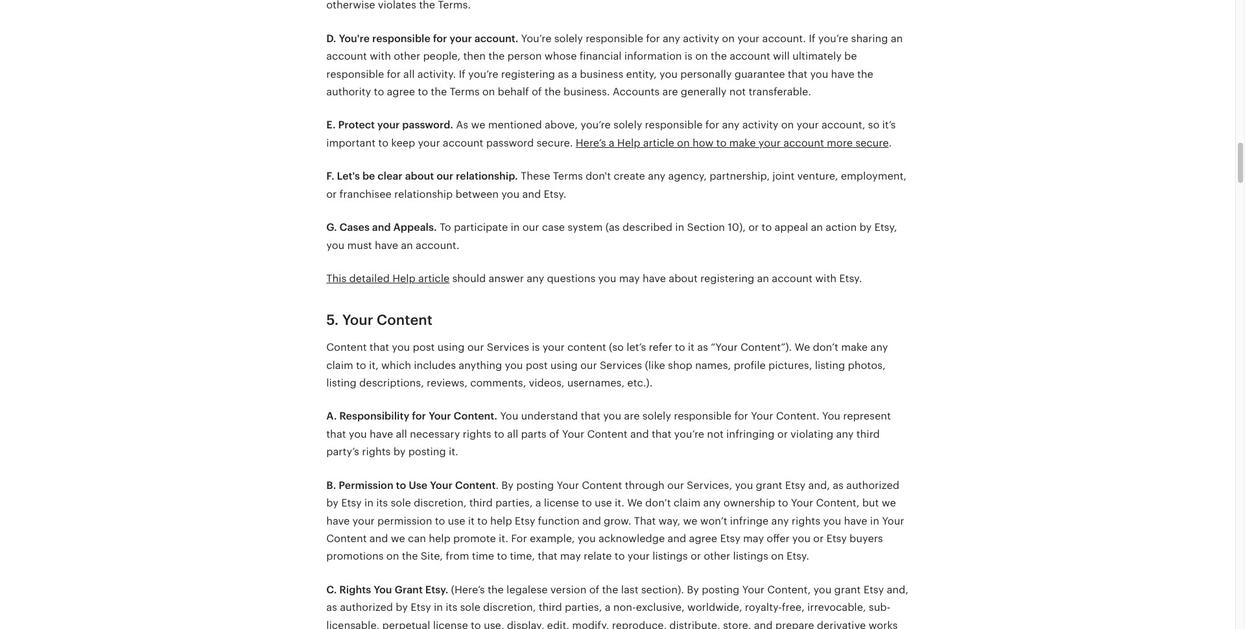 Task type: describe. For each thing, give the bounding box(es) containing it.
here's a help article on how to make your account more secure .
[[576, 137, 892, 149]]

etsy left buyers
[[827, 533, 847, 545]]

and up promotions
[[370, 533, 388, 545]]

to inside as we mentioned above, you're solely responsible for any activity on your account, so it's important to keep your account password secure.
[[378, 137, 389, 149]]

to up shop
[[675, 341, 686, 354]]

site,
[[421, 550, 443, 563]]

violating
[[791, 428, 834, 440]]

your inside you're solely responsible for any activity on your account. if you're sharing an account with other people, then the person whose financial information is on the account will ultimately be responsible for all activity. if you're registering as a business entity, you personally guarantee that you have the authority to agree to the terms on behalf of the business. accounts are generally not transferable.
[[738, 32, 760, 45]]

relate
[[584, 550, 612, 563]]

password.
[[402, 119, 454, 131]]

your down understand
[[562, 428, 585, 440]]

to down activity.
[[418, 86, 428, 98]]

your down password.
[[418, 137, 440, 149]]

etsy. down "action"
[[840, 272, 863, 285]]

grant inside . by posting your content through our services, you grant etsy and, as authorized by etsy in its sole discretion, third parties, a license to use it. we don't claim any ownership to your content, but we have your permission to use it to help etsy function and grow. that way, we won't infringe any rights you have in your content and we can help promote it. for example, you acknowledge and agree etsy may offer you or etsy buyers promotions on the site, from time to time, that may relate to your listings or other listings on etsy.
[[756, 479, 783, 492]]

license inside . by posting your content through our services, you grant etsy and, as authorized by etsy in its sole discretion, third parties, a license to use it. we don't claim any ownership to your content, but we have your permission to use it to help etsy function and grow. that way, we won't infringe any rights you have in your content and we can help promote it. for example, you acknowledge and agree etsy may offer you or etsy buyers promotions on the site, from time to time, that may relate to your listings or other listings on etsy.
[[544, 497, 579, 509]]

your up then
[[450, 32, 472, 45]]

ownership
[[724, 497, 776, 509]]

5. your content
[[327, 312, 433, 329]]

1 horizontal spatial you
[[500, 410, 519, 423]]

any up offer
[[772, 515, 789, 527]]

account down 'appeal'
[[772, 272, 813, 285]]

account down you're
[[327, 50, 367, 62]]

promote
[[454, 533, 496, 545]]

is inside you're solely responsible for any activity on your account. if you're sharing an account with other people, then the person whose financial information is on the account will ultimately be responsible for all activity. if you're registering as a business entity, you personally guarantee that you have the authority to agree to the terms on behalf of the business. accounts are generally not transferable.
[[685, 50, 693, 62]]

0 vertical spatial help
[[491, 515, 512, 527]]

1 vertical spatial listing
[[327, 377, 357, 389]]

financial
[[580, 50, 622, 62]]

have down described at the top of the page
[[643, 272, 666, 285]]

relationship.
[[456, 170, 518, 182]]

you're inside as we mentioned above, you're solely responsible for any activity on your account, so it's important to keep your account password secure.
[[581, 119, 611, 131]]

your down permission
[[353, 515, 375, 527]]

etsy up the for at the bottom of the page
[[515, 515, 536, 527]]

then
[[464, 50, 486, 62]]

rights inside . by posting your content through our services, you grant etsy and, as authorized by etsy in its sole discretion, third parties, a license to use it. we don't claim any ownership to your content, but we have your permission to use it to help etsy function and grow. that way, we won't infringe any rights you have in your content and we can help promote it. for example, you acknowledge and agree etsy may offer you or etsy buyers promotions on the site, from time to time, that may relate to your listings or other listings on etsy.
[[792, 515, 821, 527]]

agree inside you're solely responsible for any activity on your account. if you're sharing an account with other people, then the person whose financial information is on the account will ultimately be responsible for all activity. if you're registering as a business entity, you personally guarantee that you have the authority to agree to the terms on behalf of the business. accounts are generally not transferable.
[[387, 86, 415, 98]]

other inside you're solely responsible for any activity on your account. if you're sharing an account with other people, then the person whose financial information is on the account will ultimately be responsible for all activity. if you're registering as a business entity, you personally guarantee that you have the authority to agree to the terms on behalf of the business. accounts are generally not transferable.
[[394, 50, 421, 62]]

that down "usernames,"
[[581, 410, 601, 423]]

etc.).
[[628, 377, 653, 389]]

our down content at bottom
[[581, 359, 597, 372]]

etsy,
[[875, 221, 898, 234]]

and inside these terms don't create any agency, partnership, joint venture, employment, or franchisee relationship between you and etsy.
[[523, 188, 541, 200]]

a inside (here's the legalese version of the last section). by posting your content, you grant etsy and, as authorized by etsy in its sole discretion, third parties, a non-exclusive, worldwide, royalty-free, irrevocable, sub- licensable, perpetual license to use, display, edit, modify, reproduce, distribute, store, and prepare derivative wor
[[605, 602, 611, 614]]

shop
[[668, 359, 693, 372]]

content up the promote
[[455, 479, 496, 492]]

as inside (here's the legalese version of the last section). by posting your content, you grant etsy and, as authorized by etsy in its sole discretion, third parties, a non-exclusive, worldwide, royalty-free, irrevocable, sub- licensable, perpetual license to use, display, edit, modify, reproduce, distribute, store, and prepare derivative wor
[[327, 602, 337, 614]]

as
[[456, 119, 469, 131]]

etsy up 'sub-'
[[864, 584, 884, 596]]

all inside you're solely responsible for any activity on your account. if you're sharing an account with other people, then the person whose financial information is on the account will ultimately be responsible for all activity. if you're registering as a business entity, you personally guarantee that you have the authority to agree to the terms on behalf of the business. accounts are generally not transferable.
[[404, 68, 415, 80]]

(so
[[609, 341, 624, 354]]

it's
[[883, 119, 896, 131]]

discretion, inside . by posting your content through our services, you grant etsy and, as authorized by etsy in its sole discretion, third parties, a license to use it. we don't claim any ownership to your content, but we have your permission to use it to help etsy function and grow. that way, we won't infringe any rights you have in your content and we can help promote it. for example, you acknowledge and agree etsy may offer you or etsy buyers promotions on the site, from time to time, that may relate to your listings or other listings on etsy.
[[414, 497, 467, 509]]

2 horizontal spatial may
[[744, 533, 764, 545]]

for up information
[[646, 32, 660, 45]]

the left the business.
[[545, 86, 561, 98]]

must
[[347, 239, 372, 251]]

for left activity.
[[387, 68, 401, 80]]

your up infringing
[[751, 410, 774, 423]]

that inside . by posting your content through our services, you grant etsy and, as authorized by etsy in its sole discretion, third parties, a license to use it. we don't claim any ownership to your content, but we have your permission to use it to help etsy function and grow. that way, we won't infringe any rights you have in your content and we can help promote it. for example, you acknowledge and agree etsy may offer you or etsy buyers promotions on the site, from time to time, that may relate to your listings or other listings on etsy.
[[538, 550, 558, 563]]

guarantee
[[735, 68, 785, 80]]

information
[[625, 50, 682, 62]]

that
[[634, 515, 656, 527]]

let's
[[337, 170, 360, 182]]

help for detailed
[[393, 272, 416, 285]]

third inside . by posting your content through our services, you grant etsy and, as authorized by etsy in its sole discretion, third parties, a license to use it. we don't claim any ownership to your content, but we have your permission to use it to help etsy function and grow. that way, we won't infringe any rights you have in your content and we can help promote it. for example, you acknowledge and agree etsy may offer you or etsy buyers promotions on the site, from time to time, that may relate to your listings or other listings on etsy.
[[470, 497, 493, 509]]

secure.
[[537, 137, 573, 149]]

your right 5.
[[342, 312, 373, 329]]

non-
[[614, 602, 636, 614]]

it,
[[369, 359, 379, 372]]

claim inside content that you post using our services is your content (so let's refer to it as "your content"). we don't make any claim to it, which includes anything you post using our services (like shop names, profile pictures, listing photos, listing descriptions, reviews, comments, videos, usernames, etc.).
[[327, 359, 353, 372]]

that down a.
[[327, 428, 346, 440]]

to up 'relate'
[[582, 497, 592, 509]]

in down but
[[871, 515, 880, 527]]

in down permission
[[365, 497, 374, 509]]

you're
[[339, 32, 370, 45]]

answer
[[489, 272, 524, 285]]

posting inside . by posting your content through our services, you grant etsy and, as authorized by etsy in its sole discretion, third parties, a license to use it. we don't claim any ownership to your content, but we have your permission to use it to help etsy function and grow. that way, we won't infringe any rights you have in your content and we can help promote it. for example, you acknowledge and agree etsy may offer you or etsy buyers promotions on the site, from time to time, that may relate to your listings or other listings on etsy.
[[517, 479, 554, 492]]

account up the guarantee
[[730, 50, 771, 62]]

1 horizontal spatial about
[[669, 272, 698, 285]]

by inside to participate in our case system (as described in section 10), or to appeal an action by etsy, you must have an account.
[[860, 221, 872, 234]]

with inside you're solely responsible for any activity on your account. if you're sharing an account with other people, then the person whose financial information is on the account will ultimately be responsible for all activity. if you're registering as a business entity, you personally guarantee that you have the authority to agree to the terms on behalf of the business. accounts are generally not transferable.
[[370, 50, 391, 62]]

ultimately
[[793, 50, 842, 62]]

to right 'authority' at left
[[374, 86, 384, 98]]

our up anything
[[468, 341, 484, 354]]

to right time
[[497, 550, 507, 563]]

promotions
[[327, 550, 384, 563]]

participate
[[454, 221, 508, 234]]

your right ownership
[[791, 497, 814, 509]]

(here's
[[451, 584, 485, 596]]

pictures,
[[769, 359, 813, 372]]

(here's the legalese version of the last section). by posting your content, you grant etsy and, as authorized by etsy in its sole discretion, third parties, a non-exclusive, worldwide, royalty-free, irrevocable, sub- licensable, perpetual license to use, display, edit, modify, reproduce, distribute, store, and prepare derivative wor
[[327, 584, 909, 629]]

keep
[[391, 137, 415, 149]]

your right use
[[430, 479, 453, 492]]

activity.
[[418, 68, 456, 80]]

your inside content that you post using our services is your content (so let's refer to it as "your content"). we don't make any claim to it, which includes anything you post using our services (like shop names, profile pictures, listing photos, listing descriptions, reviews, comments, videos, usernames, etc.).
[[543, 341, 565, 354]]

sharing
[[852, 32, 889, 45]]

don't inside . by posting your content through our services, you grant etsy and, as authorized by etsy in its sole discretion, third parties, a license to use it. we don't claim any ownership to your content, but we have your permission to use it to help etsy function and grow. that way, we won't infringe any rights you have in your content and we can help promote it. for example, you acknowledge and agree etsy may offer you or etsy buyers promotions on the site, from time to time, that may relate to your listings or other listings on etsy.
[[646, 497, 671, 509]]

to left it,
[[356, 359, 366, 372]]

your up the function
[[557, 479, 579, 492]]

we right but
[[882, 497, 897, 509]]

content inside you understand that you are solely responsible for your content. you represent that you have all necessary rights to all parts of your content and that you're not infringing or violating any third party's rights by posting it.
[[587, 428, 628, 440]]

profile
[[734, 359, 766, 372]]

the right (here's
[[488, 584, 504, 596]]

which
[[382, 359, 411, 372]]

comments,
[[471, 377, 526, 389]]

the down sharing
[[858, 68, 874, 80]]

the up personally
[[711, 50, 727, 62]]

this detailed help article should answer any questions you may have about registering an account with etsy.
[[327, 272, 863, 285]]

anything
[[459, 359, 502, 372]]

behalf
[[498, 86, 529, 98]]

so
[[869, 119, 880, 131]]

responsible up financial
[[586, 32, 644, 45]]

to right permission
[[435, 515, 445, 527]]

responsible inside you understand that you are solely responsible for your content. you represent that you have all necessary rights to all parts of your content and that you're not infringing or violating any third party's rights by posting it.
[[674, 410, 732, 423]]

venture,
[[798, 170, 839, 182]]

protect
[[338, 119, 375, 131]]

you're up ultimately
[[819, 32, 849, 45]]

the right then
[[489, 50, 505, 62]]

it inside content that you post using our services is your content (so let's refer to it as "your content"). we don't make any claim to it, which includes anything you post using our services (like shop names, profile pictures, listing photos, listing descriptions, reviews, comments, videos, usernames, etc.).
[[688, 341, 695, 354]]

for inside as we mentioned above, you're solely responsible for any activity on your account, so it's important to keep your account password secure.
[[706, 119, 720, 131]]

it inside . by posting your content through our services, you grant etsy and, as authorized by etsy in its sole discretion, third parties, a license to use it. we don't claim any ownership to your content, but we have your permission to use it to help etsy function and grow. that way, we won't infringe any rights you have in your content and we can help promote it. for example, you acknowledge and agree etsy may offer you or etsy buyers promotions on the site, from time to time, that may relate to your listings or other listings on etsy.
[[468, 515, 475, 527]]

you're down then
[[468, 68, 499, 80]]

1 horizontal spatial it.
[[499, 533, 509, 545]]

1 vertical spatial use
[[448, 515, 466, 527]]

1 horizontal spatial rights
[[463, 428, 492, 440]]

and right cases
[[372, 221, 391, 234]]

of inside (here's the legalese version of the last section). by posting your content, you grant etsy and, as authorized by etsy in its sole discretion, third parties, a non-exclusive, worldwide, royalty-free, irrevocable, sub- licensable, perpetual license to use, display, edit, modify, reproduce, distribute, store, and prepare derivative wor
[[590, 584, 600, 596]]

reviews,
[[427, 377, 468, 389]]

sole inside (here's the legalese version of the last section). by posting your content, you grant etsy and, as authorized by etsy in its sole discretion, third parties, a non-exclusive, worldwide, royalty-free, irrevocable, sub- licensable, perpetual license to use, display, edit, modify, reproduce, distribute, store, and prepare derivative wor
[[460, 602, 481, 614]]

licensable,
[[327, 619, 380, 629]]

services,
[[687, 479, 733, 492]]

0 horizontal spatial may
[[560, 550, 581, 563]]

these terms don't create any agency, partnership, joint venture, employment, or franchisee relationship between you and etsy.
[[327, 170, 907, 200]]

and, inside . by posting your content through our services, you grant etsy and, as authorized by etsy in its sole discretion, third parties, a license to use it. we don't claim any ownership to your content, but we have your permission to use it to help etsy function and grow. that way, we won't infringe any rights you have in your content and we can help promote it. for example, you acknowledge and agree etsy may offer you or etsy buyers promotions on the site, from time to time, that may relate to your listings or other listings on etsy.
[[809, 479, 830, 492]]

photos,
[[848, 359, 886, 372]]

a right here's
[[609, 137, 615, 149]]

account left more
[[784, 137, 825, 149]]

any inside these terms don't create any agency, partnership, joint venture, employment, or franchisee relationship between you and etsy.
[[648, 170, 666, 182]]

5.
[[327, 312, 339, 329]]

section).
[[642, 584, 685, 596]]

create
[[614, 170, 646, 182]]

1 horizontal spatial with
[[816, 272, 837, 285]]

your up the joint
[[759, 137, 781, 149]]

any inside as we mentioned above, you're solely responsible for any activity on your account, so it's important to keep your account password secure.
[[722, 119, 740, 131]]

you inside to participate in our case system (as described in section 10), or to appeal an action by etsy, you must have an account.
[[327, 239, 345, 251]]

content. inside you understand that you are solely responsible for your content. you represent that you have all necessary rights to all parts of your content and that you're not infringing or violating any third party's rights by posting it.
[[776, 410, 820, 423]]

the down activity.
[[431, 86, 447, 98]]

content, inside . by posting your content through our services, you grant etsy and, as authorized by etsy in its sole discretion, third parties, a license to use it. we don't claim any ownership to your content, but we have your permission to use it to help etsy function and grow. that way, we won't infringe any rights you have in your content and we can help promote it. for example, you acknowledge and agree etsy may offer you or etsy buyers promotions on the site, from time to time, that may relate to your listings or other listings on etsy.
[[817, 497, 860, 509]]

1 content. from the left
[[454, 410, 498, 423]]

you understand that you are solely responsible for your content. you represent that you have all necessary rights to all parts of your content and that you're not infringing or violating any third party's rights by posting it.
[[327, 410, 891, 458]]

any inside content that you post using our services is your content (so let's refer to it as "your content"). we don't make any claim to it, which includes anything you post using our services (like shop names, profile pictures, listing photos, listing descriptions, reviews, comments, videos, usernames, etc.).
[[871, 341, 889, 354]]

f.
[[327, 170, 335, 182]]

by inside (here's the legalese version of the last section). by posting your content, you grant etsy and, as authorized by etsy in its sole discretion, third parties, a non-exclusive, worldwide, royalty-free, irrevocable, sub- licensable, perpetual license to use, display, edit, modify, reproduce, distribute, store, and prepare derivative wor
[[396, 602, 408, 614]]

have up buyers
[[844, 515, 868, 527]]

1 vertical spatial post
[[526, 359, 548, 372]]

business
[[580, 68, 624, 80]]

you're inside you understand that you are solely responsible for your content. you represent that you have all necessary rights to all parts of your content and that you're not infringing or violating any third party's rights by posting it.
[[674, 428, 705, 440]]

your down acknowledge
[[628, 550, 650, 563]]

business.
[[564, 86, 610, 98]]

relationship
[[395, 188, 453, 200]]

should
[[453, 272, 486, 285]]

distribute,
[[670, 619, 721, 629]]

2 horizontal spatial you
[[823, 410, 841, 423]]

0 vertical spatial .
[[889, 137, 892, 149]]

0 vertical spatial make
[[730, 137, 756, 149]]

more
[[827, 137, 853, 149]]

your up keep
[[378, 119, 400, 131]]

the left last
[[602, 584, 619, 596]]

agency,
[[669, 170, 707, 182]]

authorized inside (here's the legalese version of the last section). by posting your content, you grant etsy and, as authorized by etsy in its sole discretion, third parties, a non-exclusive, worldwide, royalty-free, irrevocable, sub- licensable, perpetual license to use, display, edit, modify, reproduce, distribute, store, and prepare derivative wor
[[340, 602, 393, 614]]

you inside (here's the legalese version of the last section). by posting your content, you grant etsy and, as authorized by etsy in its sole discretion, third parties, a non-exclusive, worldwide, royalty-free, irrevocable, sub- licensable, perpetual license to use, display, edit, modify, reproduce, distribute, store, and prepare derivative wor
[[814, 584, 832, 596]]

content up grow.
[[582, 479, 623, 492]]

etsy down violating
[[786, 479, 806, 492]]

prepare
[[776, 619, 815, 629]]

our inside . by posting your content through our services, you grant etsy and, as authorized by etsy in its sole discretion, third parties, a license to use it. we don't claim any ownership to your content, but we have your permission to use it to help etsy function and grow. that way, we won't infringe any rights you have in your content and we can help promote it. for example, you acknowledge and agree etsy may offer you or etsy buyers promotions on the site, from time to time, that may relate to your listings or other listings on etsy.
[[668, 479, 684, 492]]

make inside content that you post using our services is your content (so let's refer to it as "your content"). we don't make any claim to it, which includes anything you post using our services (like shop names, profile pictures, listing photos, listing descriptions, reviews, comments, videos, usernames, etc.).
[[842, 341, 868, 354]]

responsibility
[[340, 410, 410, 423]]

by inside you understand that you are solely responsible for your content. you represent that you have all necessary rights to all parts of your content and that you're not infringing or violating any third party's rights by posting it.
[[394, 446, 406, 458]]

these
[[521, 170, 551, 182]]

solely inside you're solely responsible for any activity on your account. if you're sharing an account with other people, then the person whose financial information is on the account will ultimately be responsible for all activity. if you're registering as a business entity, you personally guarantee that you have the authority to agree to the terms on behalf of the business. accounts are generally not transferable.
[[555, 32, 583, 45]]

e.
[[327, 119, 336, 131]]

any inside you're solely responsible for any activity on your account. if you're sharing an account with other people, then the person whose financial information is on the account will ultimately be responsible for all activity. if you're registering as a business entity, you personally guarantee that you have the authority to agree to the terms on behalf of the business. accounts are generally not transferable.
[[663, 32, 681, 45]]

on inside as we mentioned above, you're solely responsible for any activity on your account, so it's important to keep your account password secure.
[[782, 119, 794, 131]]

1 horizontal spatial if
[[809, 32, 816, 45]]

etsy down grant
[[411, 602, 431, 614]]

2 horizontal spatial it.
[[615, 497, 625, 509]]

have down b.
[[327, 515, 350, 527]]

our inside to participate in our case system (as described in section 10), or to appeal an action by etsy, you must have an account.
[[523, 221, 540, 234]]

it. inside you understand that you are solely responsible for your content. you represent that you have all necessary rights to all parts of your content and that you're not infringing or violating any third party's rights by posting it.
[[449, 446, 459, 458]]

joint
[[773, 170, 795, 182]]

for inside you understand that you are solely responsible for your content. you represent that you have all necessary rights to all parts of your content and that you're not infringing or violating any third party's rights by posting it.
[[735, 410, 749, 423]]

or inside these terms don't create any agency, partnership, joint venture, employment, or franchisee relationship between you and etsy.
[[327, 188, 337, 200]]

not inside you're solely responsible for any activity on your account. if you're sharing an account with other people, then the person whose financial information is on the account will ultimately be responsible for all activity. if you're registering as a business entity, you personally guarantee that you have the authority to agree to the terms on behalf of the business. accounts are generally not transferable.
[[730, 86, 746, 98]]

authorized inside . by posting your content through our services, you grant etsy and, as authorized by etsy in its sole discretion, third parties, a license to use it. we don't claim any ownership to your content, but we have your permission to use it to help etsy function and grow. that way, we won't infringe any rights you have in your content and we can help promote it. for example, you acknowledge and agree etsy may offer you or etsy buyers promotions on the site, from time to time, that may relate to your listings or other listings on etsy.
[[847, 479, 900, 492]]

0 horizontal spatial about
[[405, 170, 434, 182]]

and down way,
[[668, 533, 687, 545]]

1 vertical spatial registering
[[701, 272, 755, 285]]

1 vertical spatial services
[[600, 359, 643, 372]]

. inside . by posting your content through our services, you grant etsy and, as authorized by etsy in its sole discretion, third parties, a license to use it. we don't claim any ownership to your content, but we have your permission to use it to help etsy function and grow. that way, we won't infringe any rights you have in your content and we can help promote it. for example, you acknowledge and agree etsy may offer you or etsy buyers promotions on the site, from time to time, that may relate to your listings or other listings on etsy.
[[496, 479, 499, 492]]

in left section
[[676, 221, 685, 234]]

and inside you understand that you are solely responsible for your content. you represent that you have all necessary rights to all parts of your content and that you're not infringing or violating any third party's rights by posting it.
[[631, 428, 649, 440]]

through
[[625, 479, 665, 492]]

1 vertical spatial rights
[[362, 446, 391, 458]]

between
[[456, 188, 499, 200]]

responsible up 'authority' at left
[[327, 68, 384, 80]]

or down "won't"
[[691, 550, 701, 563]]

content").
[[741, 341, 792, 354]]

you're solely responsible for any activity on your account. if you're sharing an account with other people, then the person whose financial information is on the account will ultimately be responsible for all activity. if you're registering as a business entity, you personally guarantee that you have the authority to agree to the terms on behalf of the business. accounts are generally not transferable.
[[327, 32, 903, 98]]

1 vertical spatial using
[[551, 359, 578, 372]]

to right how
[[717, 137, 727, 149]]

1 listings from the left
[[653, 550, 688, 563]]

0 vertical spatial use
[[595, 497, 612, 509]]

derivative
[[817, 619, 866, 629]]

for up people,
[[433, 32, 447, 45]]

section
[[687, 221, 725, 234]]

for up necessary
[[412, 410, 426, 423]]

etsy down permission
[[341, 497, 362, 509]]

(as
[[606, 221, 620, 234]]

here's a help article on how to make your account more secure link
[[576, 137, 889, 149]]

your up buyers
[[883, 515, 905, 527]]

employment,
[[841, 170, 907, 182]]

content up promotions
[[327, 533, 367, 545]]

clear
[[378, 170, 403, 182]]

all left "parts"
[[507, 428, 519, 440]]

is inside content that you post using our services is your content (so let's refer to it as "your content"). we don't make any claim to it, which includes anything you post using our services (like shop names, profile pictures, listing photos, listing descriptions, reviews, comments, videos, usernames, etc.).
[[532, 341, 540, 354]]

etsy. inside these terms don't create any agency, partnership, joint venture, employment, or franchisee relationship between you and etsy.
[[544, 188, 567, 200]]

b. permission to use your content
[[327, 479, 496, 492]]

as inside . by posting your content through our services, you grant etsy and, as authorized by etsy in its sole discretion, third parties, a license to use it. we don't claim any ownership to your content, but we have your permission to use it to help etsy function and grow. that way, we won't infringe any rights you have in your content and we can help promote it. for example, you acknowledge and agree etsy may offer you or etsy buyers promotions on the site, from time to time, that may relate to your listings or other listings on etsy.
[[833, 479, 844, 492]]

your up necessary
[[429, 410, 451, 423]]

10),
[[728, 221, 746, 234]]

for
[[511, 533, 527, 545]]

or right offer
[[814, 533, 824, 545]]

1 vertical spatial if
[[459, 68, 466, 80]]

0 vertical spatial listing
[[815, 359, 846, 372]]

etsy. right grant
[[425, 584, 449, 596]]

to right ownership
[[778, 497, 789, 509]]

necessary
[[410, 428, 460, 440]]

content down the this detailed help article link
[[377, 312, 433, 329]]

we right way,
[[683, 515, 698, 527]]

have inside to participate in our case system (as described in section 10), or to appeal an action by etsy, you must have an account.
[[375, 239, 398, 251]]



Task type: locate. For each thing, give the bounding box(es) containing it.
0 horizontal spatial claim
[[327, 359, 353, 372]]

1 vertical spatial are
[[624, 410, 640, 423]]

content. up violating
[[776, 410, 820, 423]]

we inside content that you post using our services is your content (so let's refer to it as "your content"). we don't make any claim to it, which includes anything you post using our services (like shop names, profile pictures, listing photos, listing descriptions, reviews, comments, videos, usernames, etc.).
[[795, 341, 811, 354]]

account. inside you're solely responsible for any activity on your account. if you're sharing an account with other people, then the person whose financial information is on the account will ultimately be responsible for all activity. if you're registering as a business entity, you personally guarantee that you have the authority to agree to the terms on behalf of the business. accounts are generally not transferable.
[[763, 32, 806, 45]]

1 vertical spatial claim
[[674, 497, 701, 509]]

0 horizontal spatial posting
[[409, 446, 446, 458]]

not inside you understand that you are solely responsible for your content. you represent that you have all necessary rights to all parts of your content and that you're not infringing or violating any third party's rights by posting it.
[[707, 428, 724, 440]]

content, left but
[[817, 497, 860, 509]]

and, inside (here's the legalese version of the last section). by posting your content, you grant etsy and, as authorized by etsy in its sole discretion, third parties, a non-exclusive, worldwide, royalty-free, irrevocable, sub- licensable, perpetual license to use, display, edit, modify, reproduce, distribute, store, and prepare derivative wor
[[887, 584, 909, 596]]

third inside (here's the legalese version of the last section). by posting your content, you grant etsy and, as authorized by etsy in its sole discretion, third parties, a non-exclusive, worldwide, royalty-free, irrevocable, sub- licensable, perpetual license to use, display, edit, modify, reproduce, distribute, store, and prepare derivative wor
[[539, 602, 562, 614]]

license inside (here's the legalese version of the last section). by posting your content, you grant etsy and, as authorized by etsy in its sole discretion, third parties, a non-exclusive, worldwide, royalty-free, irrevocable, sub- licensable, perpetual license to use, display, edit, modify, reproduce, distribute, store, and prepare derivative wor
[[433, 619, 468, 629]]

etsy. down offer
[[787, 550, 810, 563]]

personally
[[681, 68, 732, 80]]

action
[[826, 221, 857, 234]]

entity,
[[626, 68, 657, 80]]

grant
[[395, 584, 423, 596]]

authorized up but
[[847, 479, 900, 492]]

using up videos,
[[551, 359, 578, 372]]

posting inside (here's the legalese version of the last section). by posting your content, you grant etsy and, as authorized by etsy in its sole discretion, third parties, a non-exclusive, worldwide, royalty-free, irrevocable, sub- licensable, perpetual license to use, display, edit, modify, reproduce, distribute, store, and prepare derivative wor
[[702, 584, 740, 596]]

2 vertical spatial it.
[[499, 533, 509, 545]]

solely for above,
[[614, 119, 643, 131]]

with down you're
[[370, 50, 391, 62]]

g.
[[327, 221, 337, 234]]

responsible inside as we mentioned above, you're solely responsible for any activity on your account, so it's important to keep your account password secure.
[[645, 119, 703, 131]]

0 vertical spatial post
[[413, 341, 435, 354]]

2 horizontal spatial of
[[590, 584, 600, 596]]

0 horizontal spatial grant
[[756, 479, 783, 492]]

it. up grow.
[[615, 497, 625, 509]]

may
[[619, 272, 640, 285], [744, 533, 764, 545], [560, 550, 581, 563]]

1 horizontal spatial help
[[491, 515, 512, 527]]

exclusive,
[[636, 602, 685, 614]]

1 horizontal spatial activity
[[743, 119, 779, 131]]

posting
[[409, 446, 446, 458], [517, 479, 554, 492], [702, 584, 740, 596]]

registering
[[501, 68, 555, 80], [701, 272, 755, 285]]

infringing
[[727, 428, 775, 440]]

1 vertical spatial make
[[842, 341, 868, 354]]

by inside . by posting your content through our services, you grant etsy and, as authorized by etsy in its sole discretion, third parties, a license to use it. we don't claim any ownership to your content, but we have your permission to use it to help etsy function and grow. that way, we won't infringe any rights you have in your content and we can help promote it. for example, you acknowledge and agree etsy may offer you or etsy buyers promotions on the site, from time to time, that may relate to your listings or other listings on etsy.
[[502, 479, 514, 492]]

make
[[730, 137, 756, 149], [842, 341, 868, 354]]

a inside you're solely responsible for any activity on your account. if you're sharing an account with other people, then the person whose financial information is on the account will ultimately be responsible for all activity. if you're registering as a business entity, you personally guarantee that you have the authority to agree to the terms on behalf of the business. accounts are generally not transferable.
[[572, 68, 578, 80]]

to
[[374, 86, 384, 98], [418, 86, 428, 98], [378, 137, 389, 149], [717, 137, 727, 149], [762, 221, 772, 234], [675, 341, 686, 354], [356, 359, 366, 372], [494, 428, 505, 440], [396, 479, 406, 492], [582, 497, 592, 509], [778, 497, 789, 509], [435, 515, 445, 527], [478, 515, 488, 527], [497, 550, 507, 563], [615, 550, 625, 563], [471, 619, 481, 629]]

sole
[[391, 497, 411, 509], [460, 602, 481, 614]]

won't
[[701, 515, 728, 527]]

0 vertical spatial we
[[795, 341, 811, 354]]

terms
[[450, 86, 480, 98], [553, 170, 583, 182]]

0 horizontal spatial content,
[[768, 584, 811, 596]]

it.
[[449, 446, 459, 458], [615, 497, 625, 509], [499, 533, 509, 545]]

we down "through"
[[628, 497, 643, 509]]

post up videos,
[[526, 359, 548, 372]]

2 vertical spatial of
[[590, 584, 600, 596]]

in down site, on the bottom left of page
[[434, 602, 443, 614]]

any up "won't"
[[704, 497, 721, 509]]

our right "through"
[[668, 479, 684, 492]]

secure
[[856, 137, 889, 149]]

1 vertical spatial of
[[550, 428, 560, 440]]

0 horizontal spatial license
[[433, 619, 468, 629]]

version
[[551, 584, 587, 596]]

claim left it,
[[327, 359, 353, 372]]

content
[[377, 312, 433, 329], [327, 341, 367, 354], [587, 428, 628, 440], [455, 479, 496, 492], [582, 479, 623, 492], [327, 533, 367, 545]]

0 vertical spatial and,
[[809, 479, 830, 492]]

as inside you're solely responsible for any activity on your account. if you're sharing an account with other people, then the person whose financial information is on the account will ultimately be responsible for all activity. if you're registering as a business entity, you personally guarantee that you have the authority to agree to the terms on behalf of the business. accounts are generally not transferable.
[[558, 68, 569, 80]]

help up site, on the bottom left of page
[[429, 533, 451, 545]]

1 horizontal spatial not
[[730, 86, 746, 98]]

0 horizontal spatial don't
[[646, 497, 671, 509]]

1 horizontal spatial .
[[889, 137, 892, 149]]

1 horizontal spatial content.
[[776, 410, 820, 423]]

0 vertical spatial license
[[544, 497, 579, 509]]

by
[[860, 221, 872, 234], [394, 446, 406, 458], [327, 497, 339, 509], [396, 602, 408, 614]]

you're
[[521, 32, 552, 45]]

account. inside to participate in our case system (as described in section 10), or to appeal an action by etsy, you must have an account.
[[416, 239, 460, 251]]

1 vertical spatial don't
[[646, 497, 671, 509]]

0 vertical spatial of
[[532, 86, 542, 98]]

0 horizontal spatial be
[[363, 170, 375, 182]]

you're up here's
[[581, 119, 611, 131]]

0 vertical spatial it.
[[449, 446, 459, 458]]

1 vertical spatial activity
[[743, 119, 779, 131]]

activity up personally
[[683, 32, 720, 45]]

etsy. down these in the left of the page
[[544, 188, 567, 200]]

as down violating
[[833, 479, 844, 492]]

third inside you understand that you are solely responsible for your content. you represent that you have all necessary rights to all parts of your content and that you're not infringing or violating any third party's rights by posting it.
[[857, 428, 880, 440]]

parties, up 'modify,'
[[565, 602, 602, 614]]

1 horizontal spatial grant
[[835, 584, 861, 596]]

all
[[404, 68, 415, 80], [396, 428, 407, 440], [507, 428, 519, 440]]

a. responsibility for your content.
[[327, 410, 498, 423]]

as down c.
[[327, 602, 337, 614]]

in right participate
[[511, 221, 520, 234]]

permission
[[378, 515, 432, 527]]

article for on
[[643, 137, 675, 149]]

0 horizontal spatial are
[[624, 410, 640, 423]]

the down can
[[402, 550, 418, 563]]

responsible up infringing
[[674, 410, 732, 423]]

have down g. cases and appeals.
[[375, 239, 398, 251]]

1 vertical spatial parties,
[[565, 602, 602, 614]]

solely down accounts
[[614, 119, 643, 131]]

terms inside you're solely responsible for any activity on your account. if you're sharing an account with other people, then the person whose financial information is on the account will ultimately be responsible for all activity. if you're registering as a business entity, you personally guarantee that you have the authority to agree to the terms on behalf of the business. accounts are generally not transferable.
[[450, 86, 480, 98]]

to participate in our case system (as described in section 10), or to appeal an action by etsy, you must have an account.
[[327, 221, 898, 251]]

the inside . by posting your content through our services, you grant etsy and, as authorized by etsy in its sole discretion, third parties, a license to use it. we don't claim any ownership to your content, but we have your permission to use it to help etsy function and grow. that way, we won't infringe any rights you have in your content and we can help promote it. for example, you acknowledge and agree etsy may offer you or etsy buyers promotions on the site, from time to time, that may relate to your listings or other listings on etsy.
[[402, 550, 418, 563]]

0 horizontal spatial help
[[429, 533, 451, 545]]

0 vertical spatial are
[[663, 86, 678, 98]]

registering down person
[[501, 68, 555, 80]]

2 vertical spatial posting
[[702, 584, 740, 596]]

described
[[623, 221, 673, 234]]

0 horizontal spatial not
[[707, 428, 724, 440]]

2 content. from the left
[[776, 410, 820, 423]]

don't
[[813, 341, 839, 354], [646, 497, 671, 509]]

other inside . by posting your content through our services, you grant etsy and, as authorized by etsy in its sole discretion, third parties, a license to use it. we don't claim any ownership to your content, but we have your permission to use it to help etsy function and grow. that way, we won't infringe any rights you have in your content and we can help promote it. for example, you acknowledge and agree etsy may offer you or etsy buyers promotions on the site, from time to time, that may relate to your listings or other listings on etsy.
[[704, 550, 731, 563]]

1 vertical spatial about
[[669, 272, 698, 285]]

1 horizontal spatial post
[[526, 359, 548, 372]]

usernames,
[[568, 377, 625, 389]]

of inside you're solely responsible for any activity on your account. if you're sharing an account with other people, then the person whose financial information is on the account will ultimately be responsible for all activity. if you're registering as a business entity, you personally guarantee that you have the authority to agree to the terms on behalf of the business. accounts are generally not transferable.
[[532, 86, 542, 98]]

understand
[[521, 410, 578, 423]]

we inside . by posting your content through our services, you grant etsy and, as authorized by etsy in its sole discretion, third parties, a license to use it. we don't claim any ownership to your content, but we have your permission to use it to help etsy function and grow. that way, we won't infringe any rights you have in your content and we can help promote it. for example, you acknowledge and agree etsy may offer you or etsy buyers promotions on the site, from time to time, that may relate to your listings or other listings on etsy.
[[628, 497, 643, 509]]

that inside content that you post using our services is your content (so let's refer to it as "your content"). we don't make any claim to it, which includes anything you post using our services (like shop names, profile pictures, listing photos, listing descriptions, reviews, comments, videos, usernames, etc.).
[[370, 341, 389, 354]]

sole inside . by posting your content through our services, you grant etsy and, as authorized by etsy in its sole discretion, third parties, a license to use it. we don't claim any ownership to your content, but we have your permission to use it to help etsy function and grow. that way, we won't infringe any rights you have in your content and we can help promote it. for example, you acknowledge and agree etsy may offer you or etsy buyers promotions on the site, from time to time, that may relate to your listings or other listings on etsy.
[[391, 497, 411, 509]]

if up ultimately
[[809, 32, 816, 45]]

or
[[327, 188, 337, 200], [749, 221, 759, 234], [778, 428, 788, 440], [814, 533, 824, 545], [691, 550, 701, 563]]

to left use,
[[471, 619, 481, 629]]

as inside content that you post using our services is your content (so let's refer to it as "your content"). we don't make any claim to it, which includes anything you post using our services (like shop names, profile pictures, listing photos, listing descriptions, reviews, comments, videos, usernames, etc.).
[[698, 341, 708, 354]]

help for a
[[618, 137, 641, 149]]

0 horizontal spatial third
[[470, 497, 493, 509]]

franchisee
[[340, 188, 392, 200]]

1 vertical spatial is
[[532, 341, 540, 354]]

0 vertical spatial parties,
[[496, 497, 533, 509]]

0 vertical spatial by
[[502, 479, 514, 492]]

1 vertical spatial it
[[468, 515, 475, 527]]

its down permission
[[376, 497, 388, 509]]

any right answer
[[527, 272, 545, 285]]

claim inside . by posting your content through our services, you grant etsy and, as authorized by etsy in its sole discretion, third parties, a license to use it. we don't claim any ownership to your content, but we have your permission to use it to help etsy function and grow. that way, we won't infringe any rights you have in your content and we can help promote it. for example, you acknowledge and agree etsy may offer you or etsy buyers promotions on the site, from time to time, that may relate to your listings or other listings on etsy.
[[674, 497, 701, 509]]

by left etsy,
[[860, 221, 872, 234]]

and, up 'sub-'
[[887, 584, 909, 596]]

we inside as we mentioned above, you're solely responsible for any activity on your account, so it's important to keep your account password secure.
[[471, 119, 486, 131]]

solely down etc.). on the bottom right of the page
[[643, 410, 672, 423]]

0 vertical spatial third
[[857, 428, 880, 440]]

discretion, inside (here's the legalese version of the last section). by posting your content, you grant etsy and, as authorized by etsy in its sole discretion, third parties, a non-exclusive, worldwide, royalty-free, irrevocable, sub- licensable, perpetual license to use, display, edit, modify, reproduce, distribute, store, and prepare derivative wor
[[483, 602, 536, 614]]

any
[[663, 32, 681, 45], [722, 119, 740, 131], [648, 170, 666, 182], [527, 272, 545, 285], [871, 341, 889, 354], [837, 428, 854, 440], [704, 497, 721, 509], [772, 515, 789, 527]]

an inside you're solely responsible for any activity on your account. if you're sharing an account with other people, then the person whose financial information is on the account will ultimately be responsible for all activity. if you're registering as a business entity, you personally guarantee that you have the authority to agree to the terms on behalf of the business. accounts are generally not transferable.
[[891, 32, 903, 45]]

a left non- at bottom
[[605, 602, 611, 614]]

offer
[[767, 533, 790, 545]]

a up the function
[[536, 497, 541, 509]]

activity inside as we mentioned above, you're solely responsible for any activity on your account, so it's important to keep your account password secure.
[[743, 119, 779, 131]]

and, down violating
[[809, 479, 830, 492]]

content down 5.
[[327, 341, 367, 354]]

posting inside you understand that you are solely responsible for your content. you represent that you have all necessary rights to all parts of your content and that you're not infringing or violating any third party's rights by posting it.
[[409, 446, 446, 458]]

by inside (here's the legalese version of the last section). by posting your content, you grant etsy and, as authorized by etsy in its sole discretion, third parties, a non-exclusive, worldwide, royalty-free, irrevocable, sub- licensable, perpetual license to use, display, edit, modify, reproduce, distribute, store, and prepare derivative wor
[[687, 584, 699, 596]]

0 horizontal spatial with
[[370, 50, 391, 62]]

account down as at the top of page
[[443, 137, 484, 149]]

and left grow.
[[583, 515, 601, 527]]

by up perpetual
[[396, 602, 408, 614]]

person
[[508, 50, 542, 62]]

1 horizontal spatial sole
[[460, 602, 481, 614]]

0 horizontal spatial parties,
[[496, 497, 533, 509]]

1 vertical spatial help
[[429, 533, 451, 545]]

0 horizontal spatial you
[[374, 584, 392, 596]]

solely for you
[[643, 410, 672, 423]]

1 horizontal spatial posting
[[517, 479, 554, 492]]

this
[[327, 272, 347, 285]]

use
[[409, 479, 428, 492]]

to left use
[[396, 479, 406, 492]]

be inside you're solely responsible for any activity on your account. if you're sharing an account with other people, then the person whose financial information is on the account will ultimately be responsible for all activity. if you're registering as a business entity, you personally guarantee that you have the authority to agree to the terms on behalf of the business. accounts are generally not transferable.
[[845, 50, 858, 62]]

and inside (here's the legalese version of the last section). by posting your content, you grant etsy and, as authorized by etsy in its sole discretion, third parties, a non-exclusive, worldwide, royalty-free, irrevocable, sub- licensable, perpetual license to use, display, edit, modify, reproduce, distribute, store, and prepare derivative wor
[[754, 619, 773, 629]]

content, inside (here's the legalese version of the last section). by posting your content, you grant etsy and, as authorized by etsy in its sole discretion, third parties, a non-exclusive, worldwide, royalty-free, irrevocable, sub- licensable, perpetual license to use, display, edit, modify, reproduce, distribute, store, and prepare derivative wor
[[768, 584, 811, 596]]

with
[[370, 50, 391, 62], [816, 272, 837, 285]]

your left content at bottom
[[543, 341, 565, 354]]

case
[[542, 221, 565, 234]]

1 horizontal spatial listings
[[733, 550, 769, 563]]

it. left the for at the bottom of the page
[[499, 533, 509, 545]]

content inside content that you post using our services is your content (so let's refer to it as "your content"). we don't make any claim to it, which includes anything you post using our services (like shop names, profile pictures, listing photos, listing descriptions, reviews, comments, videos, usernames, etc.).
[[327, 341, 367, 354]]

claim up way,
[[674, 497, 701, 509]]

people,
[[423, 50, 461, 62]]

time,
[[510, 550, 535, 563]]

its inside (here's the legalese version of the last section). by posting your content, you grant etsy and, as authorized by etsy in its sole discretion, third parties, a non-exclusive, worldwide, royalty-free, irrevocable, sub- licensable, perpetual license to use, display, edit, modify, reproduce, distribute, store, and prepare derivative wor
[[446, 602, 458, 614]]

appeal
[[775, 221, 809, 234]]

0 vertical spatial using
[[438, 341, 465, 354]]

to up the promote
[[478, 515, 488, 527]]

0 horizontal spatial rights
[[362, 446, 391, 458]]

parts
[[521, 428, 547, 440]]

0 vertical spatial solely
[[555, 32, 583, 45]]

account inside as we mentioned above, you're solely responsible for any activity on your account, so it's important to keep your account password secure.
[[443, 137, 484, 149]]

to
[[440, 221, 451, 234]]

royalty-
[[745, 602, 782, 614]]

post up 'includes'
[[413, 341, 435, 354]]

not
[[730, 86, 746, 98], [707, 428, 724, 440]]

2 horizontal spatial rights
[[792, 515, 821, 527]]

help right detailed
[[393, 272, 416, 285]]

0 vertical spatial services
[[487, 341, 529, 354]]

1 horizontal spatial use
[[595, 497, 612, 509]]

registering inside you're solely responsible for any activity on your account. if you're sharing an account with other people, then the person whose financial information is on the account will ultimately be responsible for all activity. if you're registering as a business entity, you personally guarantee that you have the authority to agree to the terms on behalf of the business. accounts are generally not transferable.
[[501, 68, 555, 80]]

article for should
[[419, 272, 450, 285]]

all left activity.
[[404, 68, 415, 80]]

"your
[[711, 341, 738, 354]]

0 vertical spatial is
[[685, 50, 693, 62]]

parties, inside (here's the legalese version of the last section). by posting your content, you grant etsy and, as authorized by etsy in its sole discretion, third parties, a non-exclusive, worldwide, royalty-free, irrevocable, sub- licensable, perpetual license to use, display, edit, modify, reproduce, distribute, store, and prepare derivative wor
[[565, 602, 602, 614]]

any inside you understand that you are solely responsible for your content. you represent that you have all necessary rights to all parts of your content and that you're not infringing or violating any third party's rights by posting it.
[[837, 428, 854, 440]]

1 horizontal spatial are
[[663, 86, 678, 98]]

1 vertical spatial article
[[419, 272, 450, 285]]

edit,
[[547, 619, 570, 629]]

your inside (here's the legalese version of the last section). by posting your content, you grant etsy and, as authorized by etsy in its sole discretion, third parties, a non-exclusive, worldwide, royalty-free, irrevocable, sub- licensable, perpetual license to use, display, edit, modify, reproduce, distribute, store, and prepare derivative wor
[[743, 584, 765, 596]]

services
[[487, 341, 529, 354], [600, 359, 643, 372]]

password
[[486, 137, 534, 149]]

solely inside you understand that you are solely responsible for your content. you represent that you have all necessary rights to all parts of your content and that you're not infringing or violating any third party's rights by posting it.
[[643, 410, 672, 423]]

you inside these terms don't create any agency, partnership, joint venture, employment, or franchisee relationship between you and etsy.
[[502, 188, 520, 200]]

content. down comments, on the left of page
[[454, 410, 498, 423]]

article
[[643, 137, 675, 149], [419, 272, 450, 285]]

. down "it's"
[[889, 137, 892, 149]]

grow.
[[604, 515, 632, 527]]

1 horizontal spatial it
[[688, 341, 695, 354]]

to left 'appeal'
[[762, 221, 772, 234]]

1 horizontal spatial other
[[704, 550, 731, 563]]

responsible
[[372, 32, 431, 45], [586, 32, 644, 45], [327, 68, 384, 80], [645, 119, 703, 131], [674, 410, 732, 423]]

you're
[[819, 32, 849, 45], [468, 68, 499, 80], [581, 119, 611, 131], [674, 428, 705, 440]]

store,
[[723, 619, 752, 629]]

to inside to participate in our case system (as described in section 10), or to appeal an action by etsy, you must have an account.
[[762, 221, 772, 234]]

1 vertical spatial its
[[446, 602, 458, 614]]

0 horizontal spatial agree
[[387, 86, 415, 98]]

are inside you're solely responsible for any activity on your account. if you're sharing an account with other people, then the person whose financial information is on the account will ultimately be responsible for all activity. if you're registering as a business entity, you personally guarantee that you have the authority to agree to the terms on behalf of the business. accounts are generally not transferable.
[[663, 86, 678, 98]]

1 horizontal spatial be
[[845, 50, 858, 62]]

account,
[[822, 119, 866, 131]]

1 horizontal spatial make
[[842, 341, 868, 354]]

1 vertical spatial and,
[[887, 584, 909, 596]]

terms inside these terms don't create any agency, partnership, joint venture, employment, or franchisee relationship between you and etsy.
[[553, 170, 583, 182]]

our left case
[[523, 221, 540, 234]]

0 horizontal spatial article
[[419, 272, 450, 285]]

about down section
[[669, 272, 698, 285]]

1 vertical spatial with
[[816, 272, 837, 285]]

1 vertical spatial content,
[[768, 584, 811, 596]]

1 horizontal spatial by
[[687, 584, 699, 596]]

or inside you understand that you are solely responsible for your content. you represent that you have all necessary rights to all parts of your content and that you're not infringing or violating any third party's rights by posting it.
[[778, 428, 788, 440]]

1 vertical spatial authorized
[[340, 602, 393, 614]]

1 vertical spatial sole
[[460, 602, 481, 614]]

make up photos,
[[842, 341, 868, 354]]

all down a. responsibility for your content.
[[396, 428, 407, 440]]

1 vertical spatial solely
[[614, 119, 643, 131]]

registering down 10),
[[701, 272, 755, 285]]

and down these in the left of the page
[[523, 188, 541, 200]]

third up the promote
[[470, 497, 493, 509]]

in inside (here's the legalese version of the last section). by posting your content, you grant etsy and, as authorized by etsy in its sole discretion, third parties, a non-exclusive, worldwide, royalty-free, irrevocable, sub- licensable, perpetual license to use, display, edit, modify, reproduce, distribute, store, and prepare derivative wor
[[434, 602, 443, 614]]

have down ultimately
[[832, 68, 855, 80]]

solely
[[555, 32, 583, 45], [614, 119, 643, 131], [643, 410, 672, 423]]

generally
[[681, 86, 727, 98]]

1 horizontal spatial content,
[[817, 497, 860, 509]]

1 horizontal spatial account.
[[475, 32, 519, 45]]

our up the relationship
[[437, 170, 454, 182]]

may down example,
[[560, 550, 581, 563]]

0 vertical spatial it
[[688, 341, 695, 354]]

posting up worldwide,
[[702, 584, 740, 596]]

parties, inside . by posting your content through our services, you grant etsy and, as authorized by etsy in its sole discretion, third parties, a license to use it. we don't claim any ownership to your content, but we have your permission to use it to help etsy function and grow. that way, we won't infringe any rights you have in your content and we can help promote it. for example, you acknowledge and agree etsy may offer you or etsy buyers promotions on the site, from time to time, that may relate to your listings or other listings on etsy.
[[496, 497, 533, 509]]

detailed
[[349, 272, 390, 285]]

have inside you're solely responsible for any activity on your account. if you're sharing an account with other people, then the person whose financial information is on the account will ultimately be responsible for all activity. if you're registering as a business entity, you personally guarantee that you have the authority to agree to the terms on behalf of the business. accounts are generally not transferable.
[[832, 68, 855, 80]]

2 vertical spatial solely
[[643, 410, 672, 423]]

agree inside . by posting your content through our services, you grant etsy and, as authorized by etsy in its sole discretion, third parties, a license to use it. we don't claim any ownership to your content, but we have your permission to use it to help etsy function and grow. that way, we won't infringe any rights you have in your content and we can help promote it. for example, you acknowledge and agree etsy may offer you or etsy buyers promotions on the site, from time to time, that may relate to your listings or other listings on etsy.
[[689, 533, 718, 545]]

responsible up people,
[[372, 32, 431, 45]]

your left "account,"
[[797, 119, 819, 131]]

0 horizontal spatial use
[[448, 515, 466, 527]]

its inside . by posting your content through our services, you grant etsy and, as authorized by etsy in its sole discretion, third parties, a license to use it. we don't claim any ownership to your content, but we have your permission to use it to help etsy function and grow. that way, we won't infringe any rights you have in your content and we can help promote it. for example, you acknowledge and agree etsy may offer you or etsy buyers promotions on the site, from time to time, that may relate to your listings or other listings on etsy.
[[376, 497, 388, 509]]

etsy.
[[544, 188, 567, 200], [840, 272, 863, 285], [787, 550, 810, 563], [425, 584, 449, 596]]

third down represent
[[857, 428, 880, 440]]

of inside you understand that you are solely responsible for your content. you represent that you have all necessary rights to all parts of your content and that you're not infringing or violating any third party's rights by posting it.
[[550, 428, 560, 440]]

discretion, up use,
[[483, 602, 536, 614]]

don't inside content that you post using our services is your content (so let's refer to it as "your content"). we don't make any claim to it, which includes anything you post using our services (like shop names, profile pictures, listing photos, listing descriptions, reviews, comments, videos, usernames, etc.).
[[813, 341, 839, 354]]

have inside you understand that you are solely responsible for your content. you represent that you have all necessary rights to all parts of your content and that you're not infringing or violating any third party's rights by posting it.
[[370, 428, 393, 440]]

by up b. permission to use your content
[[394, 446, 406, 458]]

is up videos,
[[532, 341, 540, 354]]

license up the function
[[544, 497, 579, 509]]

that up "through"
[[652, 428, 672, 440]]

2 horizontal spatial posting
[[702, 584, 740, 596]]

content
[[568, 341, 607, 354]]

be
[[845, 50, 858, 62], [363, 170, 375, 182]]

agree down "won't"
[[689, 533, 718, 545]]

for
[[433, 32, 447, 45], [646, 32, 660, 45], [387, 68, 401, 80], [706, 119, 720, 131], [412, 410, 426, 423], [735, 410, 749, 423]]

and down etc.). on the bottom right of the page
[[631, 428, 649, 440]]

permission
[[339, 479, 394, 492]]

2 listings from the left
[[733, 550, 769, 563]]

0 horizontal spatial .
[[496, 479, 499, 492]]

to down acknowledge
[[615, 550, 625, 563]]

0 vertical spatial may
[[619, 272, 640, 285]]

solely inside as we mentioned above, you're solely responsible for any activity on your account, so it's important to keep your account password secure.
[[614, 119, 643, 131]]

a inside . by posting your content through our services, you grant etsy and, as authorized by etsy in its sole discretion, third parties, a license to use it. we don't claim any ownership to your content, but we have your permission to use it to help etsy function and grow. that way, we won't infringe any rights you have in your content and we can help promote it. for example, you acknowledge and agree etsy may offer you or etsy buyers promotions on the site, from time to time, that may relate to your listings or other listings on etsy.
[[536, 497, 541, 509]]

etsy. inside . by posting your content through our services, you grant etsy and, as authorized by etsy in its sole discretion, third parties, a license to use it. we don't claim any ownership to your content, but we have your permission to use it to help etsy function and grow. that way, we won't infringe any rights you have in your content and we can help promote it. for example, you acknowledge and agree etsy may offer you or etsy buyers promotions on the site, from time to time, that may relate to your listings or other listings on etsy.
[[787, 550, 810, 563]]

any up photos,
[[871, 341, 889, 354]]

we left can
[[391, 533, 405, 545]]

account. up 'will' at the right of page
[[763, 32, 806, 45]]

to inside you understand that you are solely responsible for your content. you represent that you have all necessary rights to all parts of your content and that you're not infringing or violating any third party's rights by posting it.
[[494, 428, 505, 440]]

0 horizontal spatial help
[[393, 272, 416, 285]]

accounts
[[613, 86, 660, 98]]

0 vertical spatial grant
[[756, 479, 783, 492]]

c. rights you grant etsy.
[[327, 584, 449, 596]]

or inside to participate in our case system (as described in section 10), or to appeal an action by etsy, you must have an account.
[[749, 221, 759, 234]]

let's
[[627, 341, 646, 354]]

0 horizontal spatial registering
[[501, 68, 555, 80]]

claim
[[327, 359, 353, 372], [674, 497, 701, 509]]

activity
[[683, 32, 720, 45], [743, 119, 779, 131]]

0 horizontal spatial and,
[[809, 479, 830, 492]]

example,
[[530, 533, 575, 545]]

grant inside (here's the legalese version of the last section). by posting your content, you grant etsy and, as authorized by etsy in its sole discretion, third parties, a non-exclusive, worldwide, royalty-free, irrevocable, sub- licensable, perpetual license to use, display, edit, modify, reproduce, distribute, store, and prepare derivative wor
[[835, 584, 861, 596]]

any down represent
[[837, 428, 854, 440]]

0 horizontal spatial authorized
[[340, 602, 393, 614]]

1 horizontal spatial using
[[551, 359, 578, 372]]

0 horizontal spatial by
[[502, 479, 514, 492]]

here's
[[576, 137, 606, 149]]

d. you're responsible for your account.
[[327, 32, 519, 45]]

names,
[[696, 359, 731, 372]]

partnership,
[[710, 170, 770, 182]]

in
[[511, 221, 520, 234], [676, 221, 685, 234], [365, 497, 374, 509], [871, 515, 880, 527], [434, 602, 443, 614]]

appeals.
[[394, 221, 437, 234]]

sole down (here's
[[460, 602, 481, 614]]

discretion, down use
[[414, 497, 467, 509]]

license
[[544, 497, 579, 509], [433, 619, 468, 629]]

0 vertical spatial with
[[370, 50, 391, 62]]

0 horizontal spatial post
[[413, 341, 435, 354]]

help up the for at the bottom of the page
[[491, 515, 512, 527]]

1 vertical spatial grant
[[835, 584, 861, 596]]

refer
[[649, 341, 673, 354]]

0 horizontal spatial it.
[[449, 446, 459, 458]]

how
[[693, 137, 714, 149]]

free,
[[782, 602, 805, 614]]

to inside (here's the legalese version of the last section). by posting your content, you grant etsy and, as authorized by etsy in its sole discretion, third parties, a non-exclusive, worldwide, royalty-free, irrevocable, sub- licensable, perpetual license to use, display, edit, modify, reproduce, distribute, store, and prepare derivative wor
[[471, 619, 481, 629]]

etsy down "won't"
[[720, 533, 741, 545]]

be up the "franchisee"
[[363, 170, 375, 182]]

0 vertical spatial sole
[[391, 497, 411, 509]]

grant
[[756, 479, 783, 492], [835, 584, 861, 596]]

to down the e. protect your password.
[[378, 137, 389, 149]]

0 vertical spatial about
[[405, 170, 434, 182]]

0 vertical spatial content,
[[817, 497, 860, 509]]

activity inside you're solely responsible for any activity on your account. if you're sharing an account with other people, then the person whose financial information is on the account will ultimately be responsible for all activity. if you're registering as a business entity, you personally guarantee that you have the authority to agree to the terms on behalf of the business. accounts are generally not transferable.
[[683, 32, 720, 45]]

1 vertical spatial other
[[704, 550, 731, 563]]

of right version on the bottom left of the page
[[590, 584, 600, 596]]



Task type: vqa. For each thing, say whether or not it's contained in the screenshot.
use
yes



